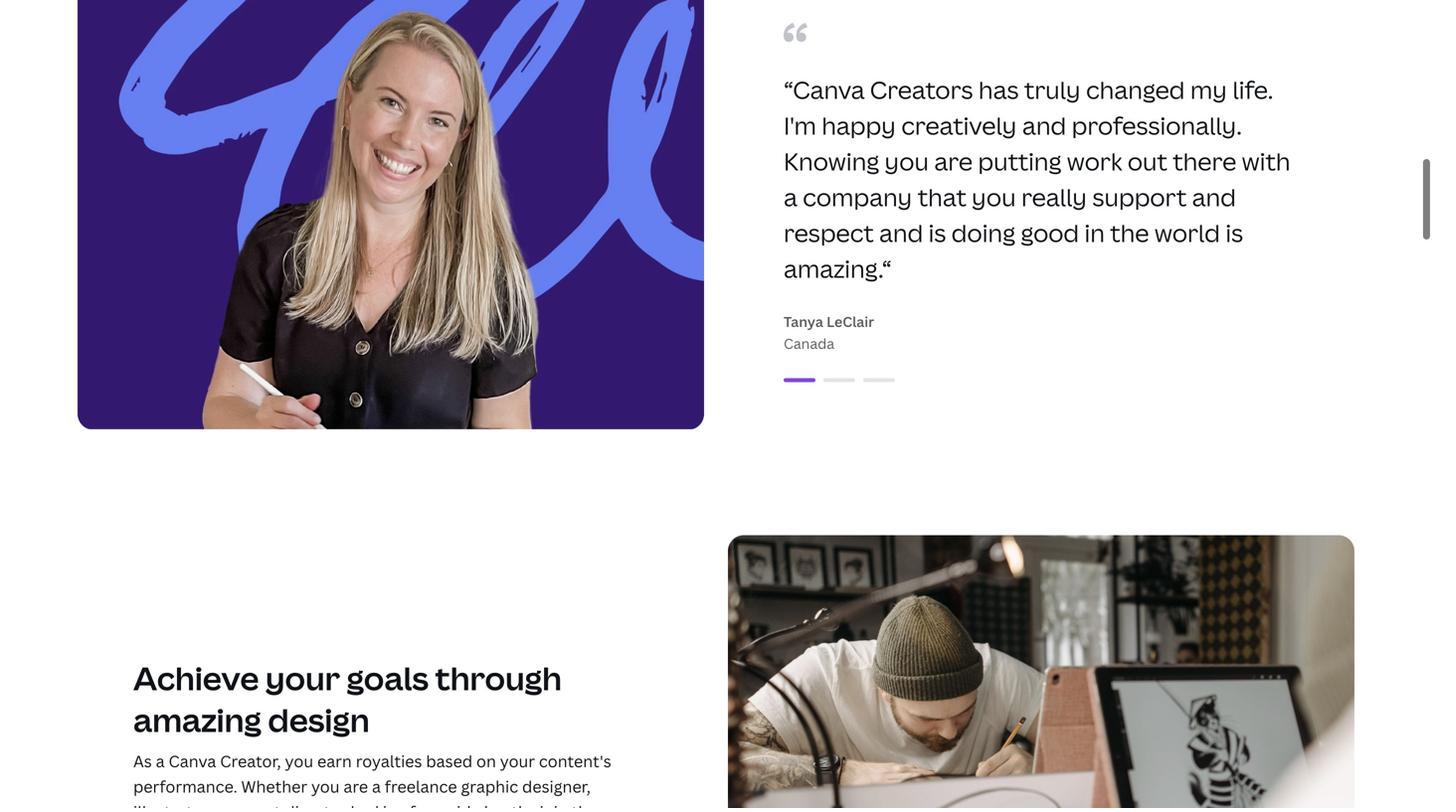 Task type: locate. For each thing, give the bounding box(es) containing it.
1 vertical spatial your
[[500, 751, 535, 772]]

happy
[[822, 109, 896, 142]]

select a quotation tab list
[[728, 368, 1355, 392]]

you up that
[[885, 145, 929, 177]]

creatively
[[902, 109, 1017, 142]]

are inside achieve your goals through amazing design as a canva creator, you earn royalties based on your content's performance. whether you are a freelance graphic designer, illustrator, or an art director looking for a side hustle, join t
[[344, 776, 368, 798]]

is right the world
[[1226, 217, 1244, 249]]

illustrator,
[[133, 802, 212, 809]]

respect
[[784, 217, 874, 249]]

are
[[934, 145, 973, 177], [344, 776, 368, 798]]

in
[[1085, 217, 1105, 249]]

an
[[236, 802, 255, 809]]

are up looking
[[344, 776, 368, 798]]

with
[[1242, 145, 1291, 177]]

0 vertical spatial are
[[934, 145, 973, 177]]

creator,
[[220, 751, 281, 772]]

world
[[1155, 217, 1221, 249]]

are inside "canva creators has truly changed my life. i'm happy creatively and professionally. knowing you are putting work out there with a company that you really support and respect and is doing good in the world is amazing."
[[934, 145, 973, 177]]

design
[[268, 699, 370, 742]]

based
[[426, 751, 473, 772]]

performance.
[[133, 776, 237, 798]]

and
[[1023, 109, 1067, 142], [1192, 181, 1236, 213], [879, 217, 923, 249]]

creators
[[870, 73, 973, 106]]

as
[[133, 751, 152, 772]]

putting
[[978, 145, 1062, 177]]

my
[[1191, 73, 1228, 106]]

canada
[[784, 334, 835, 353]]

0 horizontal spatial your
[[265, 657, 340, 701]]

2 horizontal spatial and
[[1192, 181, 1236, 213]]

director
[[285, 802, 347, 809]]

good
[[1021, 217, 1079, 249]]

1 horizontal spatial and
[[1023, 109, 1067, 142]]

whether
[[241, 776, 307, 798]]

you
[[885, 145, 929, 177], [972, 181, 1016, 213], [285, 751, 313, 772], [311, 776, 340, 798]]

company
[[803, 181, 913, 213]]

a
[[784, 181, 798, 213], [156, 751, 165, 772], [372, 776, 381, 798], [436, 802, 445, 809]]

a up looking
[[372, 776, 381, 798]]

tanya leclair canada
[[784, 312, 875, 353]]

a up respect at the top of the page
[[784, 181, 798, 213]]

and down there
[[1192, 181, 1236, 213]]

work
[[1067, 145, 1123, 177]]

you up doing on the right top of page
[[972, 181, 1016, 213]]

your right on
[[500, 751, 535, 772]]

really
[[1022, 181, 1087, 213]]

1 horizontal spatial are
[[934, 145, 973, 177]]

1 vertical spatial and
[[1192, 181, 1236, 213]]

is
[[929, 217, 946, 249], [1226, 217, 1244, 249]]

and down that
[[879, 217, 923, 249]]

0 horizontal spatial and
[[879, 217, 923, 249]]

that
[[918, 181, 967, 213]]

your
[[265, 657, 340, 701], [500, 751, 535, 772]]

support
[[1093, 181, 1187, 213]]

0 horizontal spatial are
[[344, 776, 368, 798]]

achieve
[[133, 657, 259, 701]]

1 vertical spatial are
[[344, 776, 368, 798]]

royalties
[[356, 751, 422, 772]]

1 horizontal spatial is
[[1226, 217, 1244, 249]]

1 horizontal spatial your
[[500, 751, 535, 772]]

0 horizontal spatial is
[[929, 217, 946, 249]]

0 vertical spatial your
[[265, 657, 340, 701]]

freelance
[[385, 776, 457, 798]]

is down that
[[929, 217, 946, 249]]

amazing
[[133, 699, 262, 742]]

a right as
[[156, 751, 165, 772]]

"canva
[[784, 73, 865, 106]]

join
[[540, 802, 568, 809]]

2 vertical spatial and
[[879, 217, 923, 249]]

"canva creators has truly changed my life. i'm happy creatively and professionally. knowing you are putting work out there with a company that you really support and respect and is doing good in the world is amazing."
[[784, 73, 1291, 285]]

2 is from the left
[[1226, 217, 1244, 249]]

amazing."
[[784, 252, 892, 285]]

out
[[1128, 145, 1168, 177]]

goals
[[347, 657, 429, 701]]

your left goals
[[265, 657, 340, 701]]

and down 'truly'
[[1023, 109, 1067, 142]]

are down the creatively
[[934, 145, 973, 177]]



Task type: describe. For each thing, give the bounding box(es) containing it.
hustle,
[[484, 802, 536, 809]]

through
[[435, 657, 562, 701]]

or
[[216, 802, 232, 809]]

looking
[[351, 802, 406, 809]]

life.
[[1233, 73, 1274, 106]]

achieve your goals through amazing design as a canva creator, you earn royalties based on your content's performance. whether you are a freelance graphic designer, illustrator, or an art director looking for a side hustle, join t
[[133, 657, 617, 809]]

quotation mark image
[[784, 22, 808, 42]]

a right for
[[436, 802, 445, 809]]

i'm
[[784, 109, 817, 142]]

for
[[410, 802, 432, 809]]

you up director
[[311, 776, 340, 798]]

content's
[[539, 751, 611, 772]]

designer,
[[522, 776, 591, 798]]

knowing
[[784, 145, 880, 177]]

doing
[[952, 217, 1016, 249]]

there
[[1173, 145, 1237, 177]]

the
[[1110, 217, 1149, 249]]

graphic
[[461, 776, 518, 798]]

0 vertical spatial and
[[1023, 109, 1067, 142]]

has
[[979, 73, 1019, 106]]

earn
[[317, 751, 352, 772]]

art
[[259, 802, 281, 809]]

changed
[[1086, 73, 1185, 106]]

on
[[477, 751, 496, 772]]

canva
[[169, 751, 216, 772]]

professionally.
[[1072, 109, 1242, 142]]

truly
[[1025, 73, 1081, 106]]

a inside "canva creators has truly changed my life. i'm happy creatively and professionally. knowing you are putting work out there with a company that you really support and respect and is doing good in the world is amazing."
[[784, 181, 798, 213]]

you left earn
[[285, 751, 313, 772]]

side
[[449, 802, 480, 809]]

tanya
[[784, 312, 824, 331]]

leclair
[[827, 312, 875, 331]]

1 is from the left
[[929, 217, 946, 249]]



Task type: vqa. For each thing, say whether or not it's contained in the screenshot.
LeClair
yes



